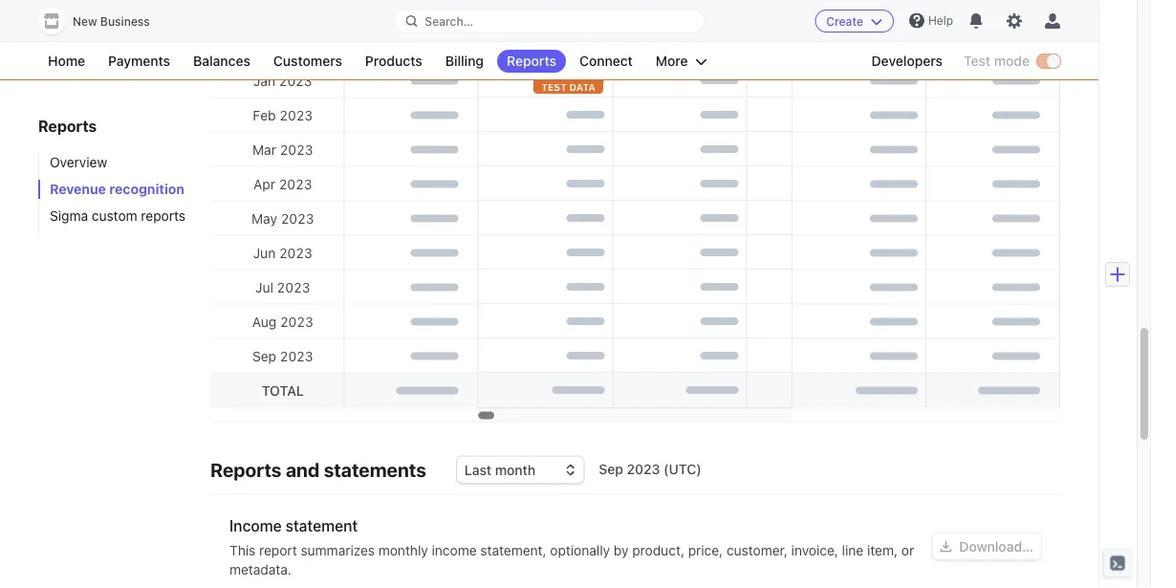 Task type: vqa. For each thing, say whether or not it's contained in the screenshot.
Core navigation links Element
no



Task type: describe. For each thing, give the bounding box(es) containing it.
developers link
[[862, 50, 952, 73]]

2 horizontal spatial reports
[[507, 53, 557, 69]]

apr 2023
[[253, 176, 312, 192]]

income
[[230, 516, 282, 535]]

connect
[[579, 53, 633, 69]]

payments link
[[99, 50, 180, 73]]

download…
[[960, 538, 1034, 554]]

customers
[[273, 53, 342, 69]]

invoice,
[[791, 542, 839, 558]]

jun 2023
[[253, 245, 312, 261]]

line
[[842, 542, 864, 558]]

search…
[[425, 14, 473, 28]]

developers
[[872, 53, 943, 69]]

by
[[614, 542, 629, 558]]

monthly
[[378, 542, 428, 558]]

2023 for jan 2023
[[279, 73, 312, 88]]

and
[[286, 459, 320, 481]]

home link
[[38, 50, 95, 73]]

connect link
[[570, 50, 642, 73]]

more
[[656, 53, 688, 69]]

overview
[[50, 154, 107, 170]]

2022
[[280, 38, 313, 54]]

mar 2023
[[253, 142, 313, 157]]

may
[[252, 210, 277, 226]]

dec
[[252, 38, 277, 54]]

billing
[[445, 53, 484, 69]]

sigma custom reports link
[[38, 207, 191, 226]]

may 2023
[[252, 210, 314, 226]]

statements
[[324, 459, 426, 481]]

new business
[[73, 15, 150, 28]]

2023 for mar 2023
[[280, 142, 313, 157]]

overview link
[[38, 153, 191, 172]]

feb 2023
[[253, 107, 313, 123]]

balances link
[[184, 50, 260, 73]]

metadata.
[[230, 561, 292, 577]]

2023 for may 2023
[[281, 210, 314, 226]]

0 horizontal spatial reports
[[38, 117, 97, 135]]

reports link
[[497, 50, 566, 73]]

payments
[[108, 53, 170, 69]]

products
[[365, 53, 422, 69]]

aug
[[252, 314, 277, 329]]

or
[[902, 542, 914, 558]]

dec 2022
[[252, 38, 313, 54]]

reports
[[141, 208, 186, 224]]

1 horizontal spatial reports
[[210, 459, 282, 481]]

2023 for jul 2023
[[277, 279, 310, 295]]

summarizes
[[301, 542, 375, 558]]

custom
[[92, 208, 137, 224]]



Task type: locate. For each thing, give the bounding box(es) containing it.
apr
[[253, 176, 275, 192]]

2023 right jun
[[279, 245, 312, 261]]

2 vertical spatial reports
[[210, 459, 282, 481]]

sep left (utc)
[[599, 461, 623, 477]]

2023 up total
[[280, 348, 313, 364]]

2023 right 'apr'
[[279, 176, 312, 192]]

sep 2023 (utc)
[[599, 461, 702, 477]]

mar
[[253, 142, 276, 157]]

reports
[[507, 53, 557, 69], [38, 117, 97, 135], [210, 459, 282, 481]]

revenue
[[50, 181, 106, 197]]

feb
[[253, 107, 276, 123]]

0 vertical spatial reports
[[507, 53, 557, 69]]

2023 for sep 2023 (utc)
[[627, 461, 660, 477]]

revenue recognition
[[50, 181, 185, 197]]

2023 for jun 2023
[[279, 245, 312, 261]]

2023 for sep 2023
[[280, 348, 313, 364]]

income statement this report summarizes monthly income statement, optionally by product, price, customer, invoice, line item, or metadata.
[[230, 516, 914, 577]]

revenue recognition link
[[38, 180, 191, 199]]

2023 for feb 2023
[[280, 107, 313, 123]]

2023 right 'mar'
[[280, 142, 313, 157]]

jan 2023
[[253, 73, 312, 88]]

total
[[262, 383, 304, 398]]

0 horizontal spatial sep
[[252, 348, 276, 364]]

reports and statements
[[210, 459, 426, 481]]

optionally
[[550, 542, 610, 558]]

sep down aug on the left of the page
[[252, 348, 276, 364]]

1 vertical spatial sep
[[599, 461, 623, 477]]

recognition
[[109, 181, 185, 197]]

sep for sep 2023 (utc)
[[599, 461, 623, 477]]

statement
[[286, 516, 358, 535]]

sep
[[252, 348, 276, 364], [599, 461, 623, 477]]

download… button
[[933, 533, 1041, 560]]

customers link
[[264, 50, 352, 73]]

billing link
[[436, 50, 493, 73]]

test mode
[[964, 53, 1030, 69]]

reports up test
[[507, 53, 557, 69]]

statement,
[[480, 542, 547, 558]]

test data
[[541, 81, 596, 92]]

new business button
[[38, 8, 169, 34]]

data
[[569, 81, 596, 92]]

1 horizontal spatial sep
[[599, 461, 623, 477]]

test
[[964, 53, 991, 69]]

2023 right aug on the left of the page
[[280, 314, 313, 329]]

create
[[826, 14, 863, 28]]

sep 2023
[[252, 348, 313, 364]]

mode
[[994, 53, 1030, 69]]

new
[[73, 15, 97, 28]]

2023 right feb
[[280, 107, 313, 123]]

jul 2023
[[255, 279, 310, 295]]

create button
[[815, 10, 894, 33]]

0 vertical spatial sep
[[252, 348, 276, 364]]

test
[[541, 81, 567, 92]]

2023 down customers
[[279, 73, 312, 88]]

2023 right may
[[281, 210, 314, 226]]

customer,
[[727, 542, 788, 558]]

reports up overview
[[38, 117, 97, 135]]

products link
[[356, 50, 432, 73]]

svg image
[[940, 541, 952, 552]]

price,
[[688, 542, 723, 558]]

help button
[[902, 5, 961, 36]]

aug 2023
[[252, 314, 313, 329]]

sigma custom reports
[[50, 208, 186, 224]]

product,
[[632, 542, 685, 558]]

sep for sep 2023
[[252, 348, 276, 364]]

report
[[259, 542, 297, 558]]

Search… search field
[[394, 9, 704, 33]]

home
[[48, 53, 85, 69]]

balances
[[193, 53, 250, 69]]

Search… text field
[[394, 9, 704, 33]]

reports up income
[[210, 459, 282, 481]]

2023 left (utc)
[[627, 461, 660, 477]]

jun
[[253, 245, 276, 261]]

jul
[[255, 279, 273, 295]]

business
[[100, 15, 150, 28]]

more button
[[646, 50, 717, 73]]

2023 right jul
[[277, 279, 310, 295]]

(utc)
[[664, 461, 702, 477]]

2023 for aug 2023
[[280, 314, 313, 329]]

income
[[432, 542, 477, 558]]

2023
[[279, 73, 312, 88], [280, 107, 313, 123], [280, 142, 313, 157], [279, 176, 312, 192], [281, 210, 314, 226], [279, 245, 312, 261], [277, 279, 310, 295], [280, 314, 313, 329], [280, 348, 313, 364], [627, 461, 660, 477]]

2023 for apr 2023
[[279, 176, 312, 192]]

jan
[[253, 73, 275, 88]]

this
[[230, 542, 256, 558]]

1 vertical spatial reports
[[38, 117, 97, 135]]

item,
[[867, 542, 898, 558]]

sigma
[[50, 208, 88, 224]]

help
[[928, 14, 953, 27]]



